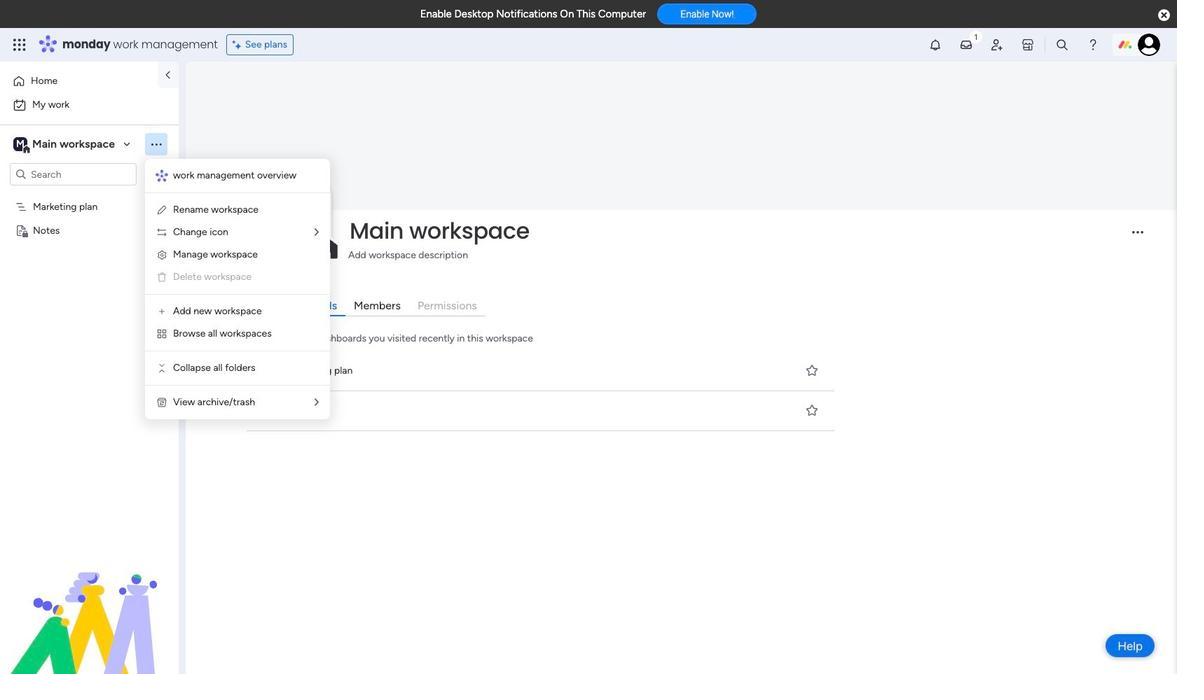 Task type: locate. For each thing, give the bounding box(es) containing it.
add new workspace image
[[156, 306, 167, 317]]

search everything image
[[1055, 38, 1069, 52]]

0 vertical spatial option
[[8, 70, 149, 92]]

select product image
[[13, 38, 27, 52]]

change icon image
[[156, 227, 167, 238]]

option
[[8, 70, 149, 92], [8, 94, 170, 116], [0, 194, 179, 197]]

0 vertical spatial list arrow image
[[315, 228, 319, 238]]

see plans image
[[232, 37, 245, 53]]

menu
[[145, 159, 330, 420]]

add to favorites image
[[805, 404, 819, 418]]

list arrow image for change icon
[[315, 228, 319, 238]]

2 list arrow image from the top
[[315, 398, 319, 408]]

1 vertical spatial list arrow image
[[315, 398, 319, 408]]

view archive/trash image
[[156, 397, 167, 409]]

menu item
[[156, 269, 319, 286]]

v2 ellipsis image
[[1132, 231, 1144, 243]]

None field
[[346, 216, 1120, 246]]

lottie animation element
[[0, 533, 179, 675]]

2 vertical spatial option
[[0, 194, 179, 197]]

invite members image
[[990, 38, 1004, 52]]

dapulse close image
[[1158, 8, 1170, 22]]

workspace image
[[13, 137, 27, 152]]

list arrow image
[[315, 228, 319, 238], [315, 398, 319, 408]]

lottie animation image
[[0, 533, 179, 675]]

private board image
[[15, 224, 28, 237]]

notifications image
[[928, 38, 942, 52]]

1 list arrow image from the top
[[315, 228, 319, 238]]

list box
[[0, 192, 179, 431]]

private board image
[[265, 404, 280, 419]]



Task type: vqa. For each thing, say whether or not it's contained in the screenshot.
'Change icon'
yes



Task type: describe. For each thing, give the bounding box(es) containing it.
Search in workspace field
[[29, 166, 117, 183]]

delete workspace image
[[156, 272, 167, 283]]

kendall parks image
[[1138, 34, 1160, 56]]

rename workspace image
[[156, 205, 167, 216]]

browse all workspaces image
[[156, 329, 167, 340]]

monday marketplace image
[[1021, 38, 1035, 52]]

add to favorites image
[[805, 364, 819, 378]]

workspace options image
[[149, 137, 163, 151]]

manage workspace image
[[156, 249, 167, 261]]

workspace selection element
[[13, 136, 117, 154]]

update feed image
[[959, 38, 973, 52]]

quick search results list box
[[244, 352, 839, 432]]

help image
[[1086, 38, 1100, 52]]

1 vertical spatial option
[[8, 94, 170, 116]]

1 image
[[970, 29, 982, 44]]

list arrow image for "view archive/trash" icon
[[315, 398, 319, 408]]

collapse all folders image
[[156, 363, 167, 374]]



